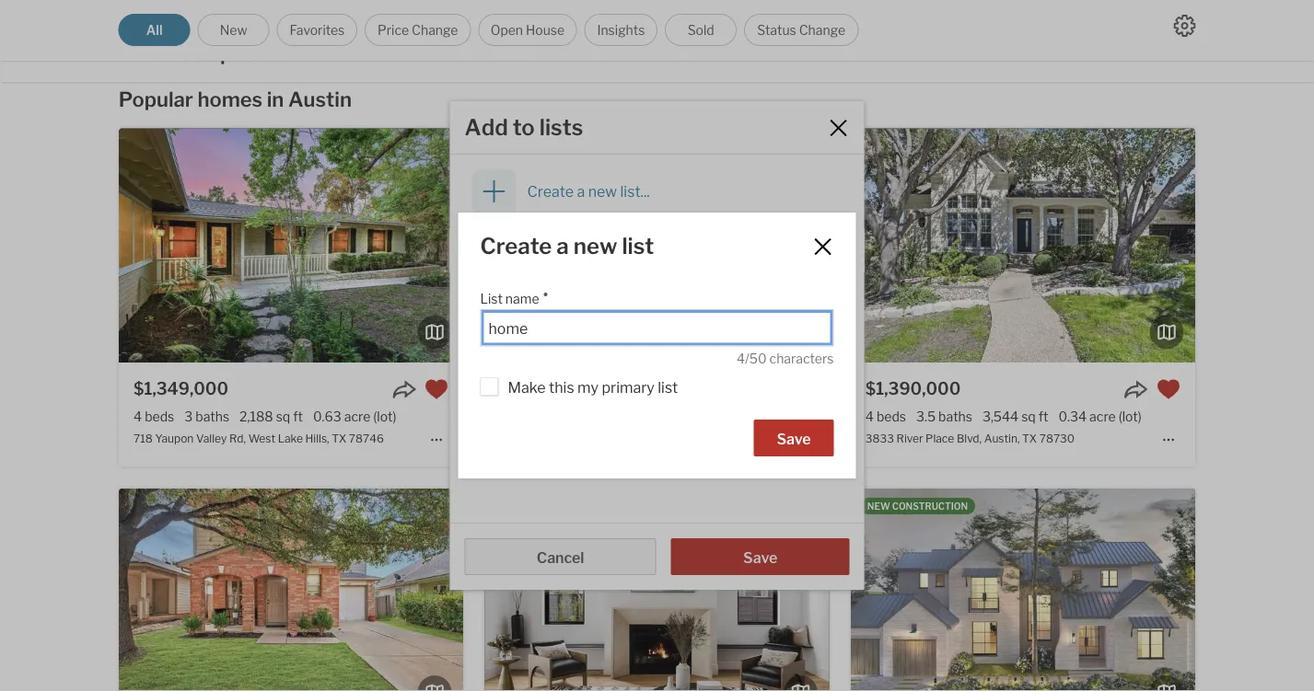 Task type: locate. For each thing, give the bounding box(es) containing it.
2,188 sq ft
[[240, 409, 303, 424]]

1 horizontal spatial a
[[577, 183, 585, 201]]

4 for $1,390,000
[[866, 409, 874, 424]]

1 horizontal spatial sq
[[276, 409, 290, 424]]

2 photo of 5525 war admiral dr, del valle, tx 78617 image from the left
[[463, 489, 808, 692]]

list name. required field. element
[[480, 282, 825, 309]]

1 vertical spatial austin,
[[984, 432, 1020, 446]]

my
[[577, 379, 599, 397]]

ft up 78730
[[1039, 409, 1048, 424]]

baths
[[195, 409, 229, 424], [939, 409, 972, 424]]

change right price at the top left
[[412, 22, 458, 38]]

homes
[[197, 87, 263, 111]]

1 vertical spatial a
[[557, 232, 569, 259]]

1 (lot) from the left
[[373, 409, 396, 424]]

new
[[220, 22, 247, 38]]

bath
[[184, 4, 212, 20]]

austin, right #1921,
[[283, 28, 319, 41]]

0 horizontal spatial a
[[557, 232, 569, 259]]

ft for $1,390,000
[[1039, 409, 1048, 424]]

0 vertical spatial save button
[[754, 420, 834, 457]]

0 horizontal spatial 4
[[134, 409, 142, 424]]

Price Change radio
[[365, 14, 471, 46]]

list up the list name. required field. 'element'
[[622, 232, 654, 259]]

1 horizontal spatial beds
[[877, 409, 906, 424]]

change
[[412, 22, 458, 38], [799, 22, 846, 38]]

1 baths from the left
[[195, 409, 229, 424]]

previous
[[118, 41, 204, 65]]

4 beds
[[134, 409, 174, 424], [866, 409, 906, 424]]

ft up lake
[[293, 409, 303, 424]]

0 horizontal spatial (lot)
[[373, 409, 396, 424]]

beds for $1,390,000
[[877, 409, 906, 424]]

1 horizontal spatial acre
[[723, 409, 750, 424]]

price change
[[378, 22, 458, 38]]

4 up 718
[[134, 409, 142, 424]]

list
[[622, 232, 654, 259], [577, 255, 595, 271], [658, 379, 678, 397]]

acre right 0.37
[[723, 409, 750, 424]]

house
[[526, 22, 565, 38]]

0 vertical spatial new
[[588, 183, 617, 201]]

create a new list... button
[[472, 169, 842, 214]]

0 horizontal spatial beds
[[145, 409, 174, 424]]

4 left the 50 on the right bottom of the page
[[737, 351, 745, 367]]

0 horizontal spatial austin,
[[283, 28, 319, 41]]

new
[[867, 501, 890, 512]]

718
[[134, 432, 153, 446]]

/
[[745, 351, 749, 367]]

a up apartments
[[577, 183, 585, 201]]

popular
[[119, 87, 193, 111]]

tx
[[321, 28, 336, 41], [332, 432, 346, 446], [1022, 432, 1037, 446]]

acre up 78746
[[344, 409, 371, 424]]

749
[[222, 4, 246, 20]]

1 left bath
[[175, 4, 181, 20]]

list name
[[480, 291, 539, 307]]

0 horizontal spatial 4 beds
[[134, 409, 174, 424]]

lists
[[539, 114, 583, 140]]

river
[[897, 432, 923, 446]]

tx left 78741
[[321, 28, 336, 41]]

2 baths from the left
[[939, 409, 972, 424]]

open house
[[491, 22, 565, 38]]

3,544 sq ft
[[983, 409, 1048, 424]]

4 beds up 3833
[[866, 409, 906, 424]]

create up apartments
[[527, 183, 574, 201]]

2 4 beds from the left
[[866, 409, 906, 424]]

4 beds for $1,390,000
[[866, 409, 906, 424]]

baths up valley
[[195, 409, 229, 424]]

construction
[[892, 501, 968, 512]]

sq up lake
[[276, 409, 290, 424]]

bed
[[142, 4, 165, 20]]

(lot)
[[373, 409, 396, 424], [752, 409, 775, 424], [1119, 409, 1142, 424]]

0 vertical spatial create
[[527, 183, 574, 201]]

sq for $1,349,000
[[276, 409, 290, 424]]

3 (lot) from the left
[[1119, 409, 1142, 424]]

0 vertical spatial save
[[777, 430, 811, 448]]

78741
[[338, 28, 371, 41]]

sq for $1,390,000
[[1022, 409, 1036, 424]]

(lot) up 78746
[[373, 409, 396, 424]]

insights
[[597, 22, 645, 38]]

2 horizontal spatial ft
[[1039, 409, 1048, 424]]

austin, for blvd,
[[984, 432, 1020, 446]]

1 horizontal spatial 4
[[737, 351, 745, 367]]

ft up #1921,
[[266, 4, 276, 20]]

(lot) for $1,349,000
[[373, 409, 396, 424]]

change inside radio
[[799, 22, 846, 38]]

1 1 from the left
[[134, 4, 140, 20]]

0 horizontal spatial acre
[[344, 409, 371, 424]]

3,544
[[983, 409, 1019, 424]]

save for save button within create a new list dialog
[[777, 430, 811, 448]]

1 horizontal spatial 4 beds
[[866, 409, 906, 424]]

beds for $1,349,000
[[145, 409, 174, 424]]

1 horizontal spatial (lot)
[[752, 409, 775, 424]]

place
[[926, 432, 954, 446]]

(lot) right "0.34" in the right bottom of the page
[[1119, 409, 1142, 424]]

save inside add to lists dialog
[[743, 549, 777, 567]]

option group containing all
[[118, 14, 859, 46]]

create a new list dialog
[[458, 213, 856, 479]]

$1,460,000
[[500, 378, 595, 399]]

List name text field
[[489, 319, 826, 337]]

sq right 749
[[249, 4, 263, 20]]

sold
[[688, 22, 714, 38]]

2 (lot) from the left
[[752, 409, 775, 424]]

0.37 acre (lot)
[[693, 409, 775, 424]]

2 beds from the left
[[877, 409, 906, 424]]

2 horizontal spatial (lot)
[[1119, 409, 1142, 424]]

0 vertical spatial austin,
[[283, 28, 319, 41]]

sq right 3,544
[[1022, 409, 1036, 424]]

1 vertical spatial save button
[[671, 539, 850, 576]]

austin, down 3,544
[[984, 432, 1020, 446]]

tx for 2450 wickersham ln #1921, austin, tx 78741
[[321, 28, 336, 41]]

1 bath
[[175, 4, 212, 20]]

photo of 3833 river place blvd, austin, tx 78730 image
[[851, 128, 1195, 363], [1195, 128, 1314, 363], [472, 228, 516, 273]]

4 for $1,349,000
[[134, 409, 142, 424]]

2 1 from the left
[[175, 4, 181, 20]]

1 for 1 bath
[[175, 4, 181, 20]]

favorite button checkbox
[[425, 377, 449, 401]]

New radio
[[198, 14, 270, 46]]

1 left "bed"
[[134, 4, 140, 20]]

photo of 5525 war admiral dr, del valle, tx 78617 image
[[119, 489, 463, 692], [463, 489, 808, 692]]

2 horizontal spatial sq
[[1022, 409, 1036, 424]]

2 change from the left
[[799, 22, 846, 38]]

sq
[[249, 4, 263, 20], [276, 409, 290, 424], [1022, 409, 1036, 424]]

apartments primary list
[[527, 230, 609, 271]]

78730
[[1039, 432, 1075, 446]]

1 vertical spatial new
[[573, 232, 617, 259]]

1 vertical spatial save
[[743, 549, 777, 567]]

create a new list element
[[480, 232, 789, 259]]

save inside create a new list dialog
[[777, 430, 811, 448]]

1 photo of 4905 timberline dr, rollingwood, tx 78746 image from the left
[[851, 489, 1195, 692]]

baths for $1,349,000
[[195, 409, 229, 424]]

list right the primary
[[658, 379, 678, 397]]

4
[[737, 351, 745, 367], [134, 409, 142, 424], [866, 409, 874, 424]]

tx down 3,544 sq ft on the right
[[1022, 432, 1037, 446]]

previous updates
[[118, 41, 286, 65]]

1 beds from the left
[[145, 409, 174, 424]]

0 horizontal spatial list
[[577, 255, 595, 271]]

photo of 2402 sonora ct, austin, tx 78756 image
[[485, 489, 829, 692], [829, 489, 1174, 692]]

a inside button
[[577, 183, 585, 201]]

3 baths
[[184, 409, 229, 424]]

photo of 4905 timberline dr, rollingwood, tx 78746 image
[[851, 489, 1195, 692], [1195, 489, 1314, 692]]

beds up yaupon
[[145, 409, 174, 424]]

rd,
[[229, 432, 246, 446]]

austin,
[[283, 28, 319, 41], [984, 432, 1020, 446]]

0 horizontal spatial 1
[[134, 4, 140, 20]]

save
[[777, 430, 811, 448], [743, 549, 777, 567]]

1 horizontal spatial austin,
[[984, 432, 1020, 446]]

4 beds for $1,349,000
[[134, 409, 174, 424]]

create up name
[[480, 232, 552, 259]]

4 up 3833
[[866, 409, 874, 424]]

3 acre from the left
[[1090, 409, 1116, 424]]

new
[[588, 183, 617, 201], [573, 232, 617, 259]]

2 photo of 2402 sonora ct, austin, tx 78756 image from the left
[[829, 489, 1174, 692]]

ft
[[266, 4, 276, 20], [293, 409, 303, 424], [1039, 409, 1048, 424]]

baths up blvd,
[[939, 409, 972, 424]]

photo of 11101 spicewood club dr, austin, tx 78750 image
[[485, 128, 829, 363], [829, 128, 1174, 363]]

a
[[577, 183, 585, 201], [557, 232, 569, 259]]

1 4 beds from the left
[[134, 409, 174, 424]]

1 horizontal spatial ft
[[293, 409, 303, 424]]

cancel button
[[465, 539, 656, 576]]

option group
[[118, 14, 859, 46]]

acre right "0.34" in the right bottom of the page
[[1090, 409, 1116, 424]]

1 horizontal spatial change
[[799, 22, 846, 38]]

create for create a new list
[[480, 232, 552, 259]]

(lot) right 0.37
[[752, 409, 775, 424]]

acre
[[344, 409, 371, 424], [723, 409, 750, 424], [1090, 409, 1116, 424]]

1
[[134, 4, 140, 20], [175, 4, 181, 20]]

change right status
[[799, 22, 846, 38]]

open
[[491, 22, 523, 38]]

2,188
[[240, 409, 273, 424]]

create inside button
[[527, 183, 574, 201]]

2 horizontal spatial 4
[[866, 409, 874, 424]]

status
[[757, 22, 796, 38]]

all
[[146, 22, 163, 38]]

new inside button
[[588, 183, 617, 201]]

new construction
[[867, 501, 968, 512]]

3833 river place blvd, austin, tx 78730
[[866, 432, 1075, 446]]

updates
[[208, 41, 286, 65]]

0 horizontal spatial baths
[[195, 409, 229, 424]]

in
[[267, 87, 284, 111]]

1 horizontal spatial 1
[[175, 4, 181, 20]]

0 vertical spatial a
[[577, 183, 585, 201]]

0 horizontal spatial change
[[412, 22, 458, 38]]

yaupon
[[155, 432, 194, 446]]

change inside radio
[[412, 22, 458, 38]]

a down create a new list...
[[557, 232, 569, 259]]

photo of 718 yaupon valley rd, west lake hills, tx 78746 image
[[119, 128, 463, 363], [463, 128, 808, 363]]

baths for $1,390,000
[[939, 409, 972, 424]]

tx for 3833 river place blvd, austin, tx 78730
[[1022, 432, 1037, 446]]

cancel
[[537, 549, 584, 567]]

1 change from the left
[[412, 22, 458, 38]]

new for list...
[[588, 183, 617, 201]]

1 horizontal spatial baths
[[939, 409, 972, 424]]

new inside dialog
[[573, 232, 617, 259]]

#1921,
[[247, 28, 281, 41]]

1 vertical spatial create
[[480, 232, 552, 259]]

1 acre from the left
[[344, 409, 371, 424]]

2 horizontal spatial acre
[[1090, 409, 1116, 424]]

new for list
[[573, 232, 617, 259]]

4 / 50 characters
[[737, 351, 834, 367]]

list down apartments
[[577, 255, 595, 271]]

create inside dialog
[[480, 232, 552, 259]]

beds up 3833
[[877, 409, 906, 424]]

favorite button image
[[1157, 377, 1181, 401]]

4 beds up 718
[[134, 409, 174, 424]]

tx right the hills, on the bottom left
[[332, 432, 346, 446]]

0.34 acre (lot)
[[1059, 409, 1142, 424]]

a for list...
[[577, 183, 585, 201]]



Task type: describe. For each thing, give the bounding box(es) containing it.
$1,390,000
[[866, 378, 961, 399]]

save button inside add to lists dialog
[[671, 539, 850, 576]]

create a new list
[[480, 232, 654, 259]]

apartments
[[527, 230, 609, 248]]

78746
[[349, 432, 384, 446]]

2 photo of 4905 timberline dr, rollingwood, tx 78746 image from the left
[[1195, 489, 1314, 692]]

add to lists element
[[465, 114, 804, 140]]

add to lists dialog
[[450, 101, 864, 590]]

1 photo of 5525 war admiral dr, del valle, tx 78617 image from the left
[[119, 489, 463, 692]]

50
[[749, 351, 767, 367]]

1 photo of 718 yaupon valley rd, west lake hills, tx 78746 image from the left
[[119, 128, 463, 363]]

0 horizontal spatial ft
[[266, 4, 276, 20]]

this
[[549, 379, 574, 397]]

3
[[184, 409, 193, 424]]

1 for 1 bed
[[134, 4, 140, 20]]

Insights radio
[[584, 14, 658, 46]]

change for price change
[[412, 22, 458, 38]]

Status Change radio
[[744, 14, 859, 46]]

austin, for #1921,
[[283, 28, 319, 41]]

Favorites radio
[[277, 14, 358, 46]]

apartments checkbox
[[450, 228, 864, 273]]

valley
[[196, 432, 227, 446]]

acre for $1,390,000
[[1090, 409, 1116, 424]]

0.37
[[693, 409, 720, 424]]

primary
[[527, 255, 575, 271]]

price
[[378, 22, 409, 38]]

acre for $1,349,000
[[344, 409, 371, 424]]

0.63 acre (lot)
[[313, 409, 396, 424]]

0.34
[[1059, 409, 1087, 424]]

3833
[[866, 432, 894, 446]]

2450 wickersham ln #1921, austin, tx 78741
[[134, 28, 371, 41]]

wickersham
[[165, 28, 230, 41]]

status change
[[757, 22, 846, 38]]

a for list
[[557, 232, 569, 259]]

ln
[[232, 28, 245, 41]]

change for status change
[[799, 22, 846, 38]]

make this my primary list
[[508, 379, 678, 397]]

2 photo of 11101 spicewood club dr, austin, tx 78750 image from the left
[[829, 128, 1174, 363]]

primary
[[602, 379, 655, 397]]

list inside the apartments primary list
[[577, 255, 595, 271]]

favorite button image
[[425, 377, 449, 401]]

name
[[505, 291, 539, 307]]

ft for $1,349,000
[[293, 409, 303, 424]]

Open House radio
[[478, 14, 577, 46]]

Sold radio
[[665, 14, 737, 46]]

create a new list...
[[527, 183, 650, 201]]

1 bed
[[134, 4, 165, 20]]

(lot) for $1,390,000
[[1119, 409, 1142, 424]]

718 yaupon valley rd, west lake hills, tx 78746
[[134, 432, 384, 446]]

make
[[508, 379, 546, 397]]

popular homes in austin
[[119, 87, 352, 111]]

create for create a new list...
[[527, 183, 574, 201]]

2 acre from the left
[[723, 409, 750, 424]]

3.5
[[916, 409, 936, 424]]

hills,
[[305, 432, 329, 446]]

2 horizontal spatial list
[[658, 379, 678, 397]]

west
[[248, 432, 275, 446]]

1 photo of 11101 spicewood club dr, austin, tx 78750 image from the left
[[485, 128, 829, 363]]

$1,349,000
[[134, 378, 228, 399]]

add to lists
[[465, 114, 583, 140]]

2 photo of 718 yaupon valley rd, west lake hills, tx 78746 image from the left
[[463, 128, 808, 363]]

0.63
[[313, 409, 341, 424]]

save button inside create a new list dialog
[[754, 420, 834, 457]]

lake
[[278, 432, 303, 446]]

favorite button checkbox
[[1157, 377, 1181, 401]]

1 horizontal spatial list
[[622, 232, 654, 259]]

2450
[[134, 28, 162, 41]]

list
[[480, 291, 503, 307]]

list...
[[620, 183, 650, 201]]

1 photo of 2402 sonora ct, austin, tx 78756 image from the left
[[485, 489, 829, 692]]

3.5 baths
[[916, 409, 972, 424]]

add
[[465, 114, 508, 140]]

0 horizontal spatial sq
[[249, 4, 263, 20]]

All radio
[[118, 14, 190, 46]]

photo of 3833 river place blvd, austin, tx 78730 image inside add to lists dialog
[[472, 228, 516, 273]]

favorites
[[290, 22, 345, 38]]

characters
[[770, 351, 834, 367]]

749 sq ft
[[222, 4, 276, 20]]

austin
[[288, 87, 352, 111]]

4 inside create a new list dialog
[[737, 351, 745, 367]]

blvd,
[[957, 432, 982, 446]]

to
[[513, 114, 535, 140]]

save for save button within add to lists dialog
[[743, 549, 777, 567]]



Task type: vqa. For each thing, say whether or not it's contained in the screenshot.
THE SUBMIT SEARCH icon
no



